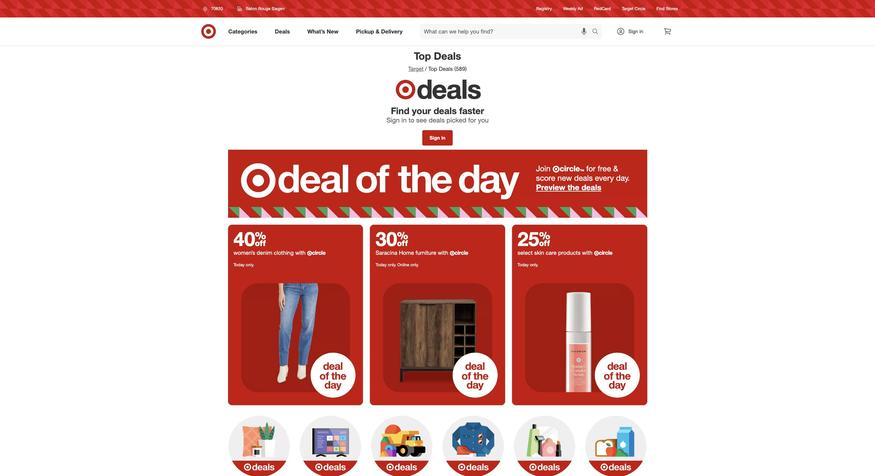 Task type: describe. For each thing, give the bounding box(es) containing it.
search
[[589, 29, 606, 35]]

target deal of the day image for 30
[[370, 271, 505, 406]]

the
[[568, 183, 580, 192]]

preview
[[536, 183, 566, 192]]

1 vertical spatial top
[[428, 65, 437, 72]]

today only. for 40
[[234, 263, 254, 268]]

see
[[416, 116, 427, 124]]

0 vertical spatial sign in
[[629, 28, 644, 34]]

tm
[[580, 169, 584, 172]]

for free & score new deals every day. preview the deals
[[536, 164, 630, 192]]

target deal of the day image for 40
[[228, 271, 363, 406]]

categories
[[228, 28, 257, 35]]

0 vertical spatial target
[[622, 6, 634, 11]]

only. for 25
[[530, 263, 538, 268]]

join ◎ circle tm
[[536, 164, 584, 173]]

25
[[518, 227, 551, 251]]

categories link
[[222, 24, 266, 39]]

clothing
[[274, 250, 294, 257]]

sign inside button
[[430, 135, 440, 141]]

for inside for free & score new deals every day. preview the deals
[[587, 164, 596, 173]]

every
[[595, 173, 614, 183]]

women's
[[234, 250, 255, 257]]

free
[[598, 164, 611, 173]]

select
[[518, 250, 533, 257]]

registry link
[[537, 6, 552, 12]]

redcard link
[[594, 6, 611, 12]]

score
[[536, 173, 556, 183]]

pickup
[[356, 28, 374, 35]]

new
[[327, 28, 339, 35]]

sign in inside button
[[430, 135, 446, 141]]

deals down (589) on the right top of the page
[[417, 73, 481, 105]]

1 vertical spatial deals
[[434, 50, 461, 62]]

deals right the
[[582, 183, 602, 192]]

pickup & delivery link
[[350, 24, 412, 39]]

only. for 30
[[388, 263, 396, 268]]

circle
[[635, 6, 646, 11]]

registry
[[537, 6, 552, 11]]

deals link
[[269, 24, 299, 39]]

sign inside the find your deals faster sign in to see deals picked for you
[[387, 116, 400, 124]]

home
[[399, 250, 414, 257]]

What can we help you find? suggestions appear below search field
[[420, 24, 594, 39]]

0 vertical spatial &
[[376, 28, 380, 35]]

weekly ad
[[563, 6, 583, 11]]

/
[[425, 65, 427, 72]]

pickup & delivery
[[356, 28, 403, 35]]

with for 30
[[438, 250, 448, 257]]

picked
[[447, 116, 467, 124]]

to
[[409, 116, 415, 124]]

find your deals faster sign in to see deals picked for you
[[387, 105, 489, 124]]

0 vertical spatial deals
[[275, 28, 290, 35]]

sign in button
[[422, 130, 453, 146]]

for inside the find your deals faster sign in to see deals picked for you
[[468, 116, 476, 124]]

stores
[[666, 6, 678, 11]]

products
[[558, 250, 581, 257]]

faster
[[459, 105, 484, 116]]

day.
[[616, 173, 630, 183]]

furniture
[[416, 250, 436, 257]]

find for your
[[391, 105, 410, 116]]

deals down tm
[[574, 173, 593, 183]]

2 vertical spatial deals
[[439, 65, 453, 72]]

target inside top deals target / top deals (589)
[[408, 65, 424, 72]]

40
[[234, 227, 266, 251]]

skin
[[534, 250, 544, 257]]



Task type: locate. For each thing, give the bounding box(es) containing it.
what's
[[307, 28, 325, 35]]

2 today from the left
[[376, 263, 387, 268]]

top up /
[[414, 50, 431, 62]]

1 horizontal spatial sign
[[430, 135, 440, 141]]

today only. for 25
[[518, 263, 538, 268]]

only.
[[246, 263, 254, 268], [388, 263, 396, 268], [411, 263, 419, 268], [530, 263, 538, 268]]

with right the "clothing"
[[295, 250, 306, 257]]

circle for 25
[[599, 250, 613, 257]]

2 horizontal spatial sign
[[629, 28, 638, 34]]

sign down the find your deals faster sign in to see deals picked for you
[[430, 135, 440, 141]]

& inside for free & score new deals every day. preview the deals
[[614, 164, 619, 173]]

3 with from the left
[[582, 250, 593, 257]]

today only.
[[234, 263, 254, 268], [518, 263, 538, 268]]

find for stores
[[657, 6, 665, 11]]

today for 40
[[234, 263, 245, 268]]

sign left the to
[[387, 116, 400, 124]]

only. down women's
[[246, 263, 254, 268]]

1 horizontal spatial sign in
[[629, 28, 644, 34]]

deals left (589) on the right top of the page
[[439, 65, 453, 72]]

for right tm
[[587, 164, 596, 173]]

online
[[397, 263, 409, 268]]

0 horizontal spatial today only.
[[234, 263, 254, 268]]

today only. down women's
[[234, 263, 254, 268]]

1 horizontal spatial with
[[438, 250, 448, 257]]

2 only. from the left
[[388, 263, 396, 268]]

0 vertical spatial top
[[414, 50, 431, 62]]

2 today only. from the left
[[518, 263, 538, 268]]

1 vertical spatial target
[[408, 65, 424, 72]]

(589)
[[455, 65, 467, 72]]

today only. down select
[[518, 263, 538, 268]]

1 with from the left
[[295, 250, 306, 257]]

deals right see
[[429, 116, 445, 124]]

0 vertical spatial sign
[[629, 28, 638, 34]]

sign in
[[629, 28, 644, 34], [430, 135, 446, 141]]

sign in down the find your deals faster sign in to see deals picked for you
[[430, 135, 446, 141]]

today for 30
[[376, 263, 387, 268]]

target image
[[394, 78, 417, 101]]

with right products
[[582, 250, 593, 257]]

saracina home furniture with
[[376, 250, 450, 257]]

today down select
[[518, 263, 529, 268]]

sign
[[629, 28, 638, 34], [387, 116, 400, 124], [430, 135, 440, 141]]

top right /
[[428, 65, 437, 72]]

target circle link
[[622, 6, 646, 12]]

find inside the find your deals faster sign in to see deals picked for you
[[391, 105, 410, 116]]

1 vertical spatial sign in
[[430, 135, 446, 141]]

in inside the find your deals faster sign in to see deals picked for you
[[402, 116, 407, 124]]

siegen
[[272, 6, 285, 11]]

only. left online
[[388, 263, 396, 268]]

0 horizontal spatial sign in
[[430, 135, 446, 141]]

what's new link
[[302, 24, 347, 39]]

for
[[468, 116, 476, 124], [587, 164, 596, 173]]

new
[[558, 173, 572, 183]]

weekly ad link
[[563, 6, 583, 12]]

baton
[[246, 6, 257, 11]]

target left circle
[[622, 6, 634, 11]]

target link
[[408, 65, 424, 72]]

2 horizontal spatial in
[[640, 28, 644, 34]]

weekly
[[563, 6, 577, 11]]

search button
[[589, 24, 606, 41]]

2 vertical spatial in
[[441, 135, 446, 141]]

you
[[478, 116, 489, 124]]

top deals target / top deals (589)
[[408, 50, 467, 72]]

◎
[[553, 165, 560, 173]]

1 horizontal spatial for
[[587, 164, 596, 173]]

target
[[622, 6, 634, 11], [408, 65, 424, 72]]

0 horizontal spatial find
[[391, 105, 410, 116]]

sign in link
[[611, 24, 654, 39]]

70820
[[211, 6, 223, 11]]

your
[[412, 105, 431, 116]]

1 today from the left
[[234, 263, 245, 268]]

find left stores
[[657, 6, 665, 11]]

30
[[376, 227, 408, 251]]

deals
[[275, 28, 290, 35], [434, 50, 461, 62], [439, 65, 453, 72]]

what's new
[[307, 28, 339, 35]]

0 horizontal spatial &
[[376, 28, 380, 35]]

1 horizontal spatial find
[[657, 6, 665, 11]]

in down the find your deals faster sign in to see deals picked for you
[[441, 135, 446, 141]]

deals up (589) on the right top of the page
[[434, 50, 461, 62]]

0 horizontal spatial in
[[402, 116, 407, 124]]

deals right your
[[434, 105, 457, 116]]

70820 button
[[199, 2, 230, 15]]

with right furniture
[[438, 250, 448, 257]]

with
[[295, 250, 306, 257], [438, 250, 448, 257], [582, 250, 593, 257]]

delivery
[[381, 28, 403, 35]]

1 vertical spatial &
[[614, 164, 619, 173]]

find stores link
[[657, 6, 678, 12]]

& right free
[[614, 164, 619, 173]]

0 horizontal spatial today
[[234, 263, 245, 268]]

circle
[[560, 164, 580, 173], [312, 250, 326, 257], [455, 250, 468, 257], [599, 250, 613, 257]]

1 horizontal spatial in
[[441, 135, 446, 141]]

0 vertical spatial for
[[468, 116, 476, 124]]

for left you
[[468, 116, 476, 124]]

only. down skin
[[530, 263, 538, 268]]

1 today only. from the left
[[234, 263, 254, 268]]

1 horizontal spatial &
[[614, 164, 619, 173]]

baton rouge siegen
[[246, 6, 285, 11]]

0 vertical spatial in
[[640, 28, 644, 34]]

find stores
[[657, 6, 678, 11]]

sign down target circle link
[[629, 28, 638, 34]]

find
[[657, 6, 665, 11], [391, 105, 410, 116]]

&
[[376, 28, 380, 35], [614, 164, 619, 173]]

only. right online
[[411, 263, 419, 268]]

3 today from the left
[[518, 263, 529, 268]]

deals down siegen
[[275, 28, 290, 35]]

2 with from the left
[[438, 250, 448, 257]]

0 horizontal spatial for
[[468, 116, 476, 124]]

sign in down target circle link
[[629, 28, 644, 34]]

in
[[640, 28, 644, 34], [402, 116, 407, 124], [441, 135, 446, 141]]

1 only. from the left
[[246, 263, 254, 268]]

rouge
[[258, 6, 271, 11]]

3 only. from the left
[[411, 263, 419, 268]]

0 horizontal spatial sign
[[387, 116, 400, 124]]

1 vertical spatial find
[[391, 105, 410, 116]]

0 horizontal spatial target
[[408, 65, 424, 72]]

1 vertical spatial in
[[402, 116, 407, 124]]

1 horizontal spatial today only.
[[518, 263, 538, 268]]

today down women's
[[234, 263, 245, 268]]

1 vertical spatial sign
[[387, 116, 400, 124]]

baton rouge siegen button
[[233, 2, 289, 15]]

join
[[536, 164, 551, 173]]

in inside button
[[441, 135, 446, 141]]

1 horizontal spatial target
[[622, 6, 634, 11]]

denim
[[257, 250, 272, 257]]

ad
[[578, 6, 583, 11]]

redcard
[[594, 6, 611, 11]]

1 vertical spatial for
[[587, 164, 596, 173]]

target deal of the day image
[[228, 150, 647, 218], [370, 271, 505, 406], [512, 271, 647, 406], [228, 271, 363, 406]]

saracina
[[376, 250, 398, 257]]

2 horizontal spatial today
[[518, 263, 529, 268]]

0 vertical spatial find
[[657, 6, 665, 11]]

find left your
[[391, 105, 410, 116]]

top
[[414, 50, 431, 62], [428, 65, 437, 72]]

care
[[546, 250, 557, 257]]

2 vertical spatial sign
[[430, 135, 440, 141]]

women's denim clothing with
[[234, 250, 307, 257]]

target left /
[[408, 65, 424, 72]]

target circle
[[622, 6, 646, 11]]

0 horizontal spatial with
[[295, 250, 306, 257]]

4 only. from the left
[[530, 263, 538, 268]]

in down circle
[[640, 28, 644, 34]]

today
[[234, 263, 245, 268], [376, 263, 387, 268], [518, 263, 529, 268]]

circle for 40
[[312, 250, 326, 257]]

only. for 40
[[246, 263, 254, 268]]

in left the to
[[402, 116, 407, 124]]

target deal of the day image for 25
[[512, 271, 647, 406]]

today only. online only.
[[376, 263, 419, 268]]

today down saracina
[[376, 263, 387, 268]]

deals
[[417, 73, 481, 105], [434, 105, 457, 116], [429, 116, 445, 124], [574, 173, 593, 183], [582, 183, 602, 192]]

2 horizontal spatial with
[[582, 250, 593, 257]]

circle for 30
[[455, 250, 468, 257]]

today for 25
[[518, 263, 529, 268]]

select skin care products with
[[518, 250, 594, 257]]

with for 40
[[295, 250, 306, 257]]

& right pickup
[[376, 28, 380, 35]]

1 horizontal spatial today
[[376, 263, 387, 268]]



Task type: vqa. For each thing, say whether or not it's contained in the screenshot.
the topmost "Find"
yes



